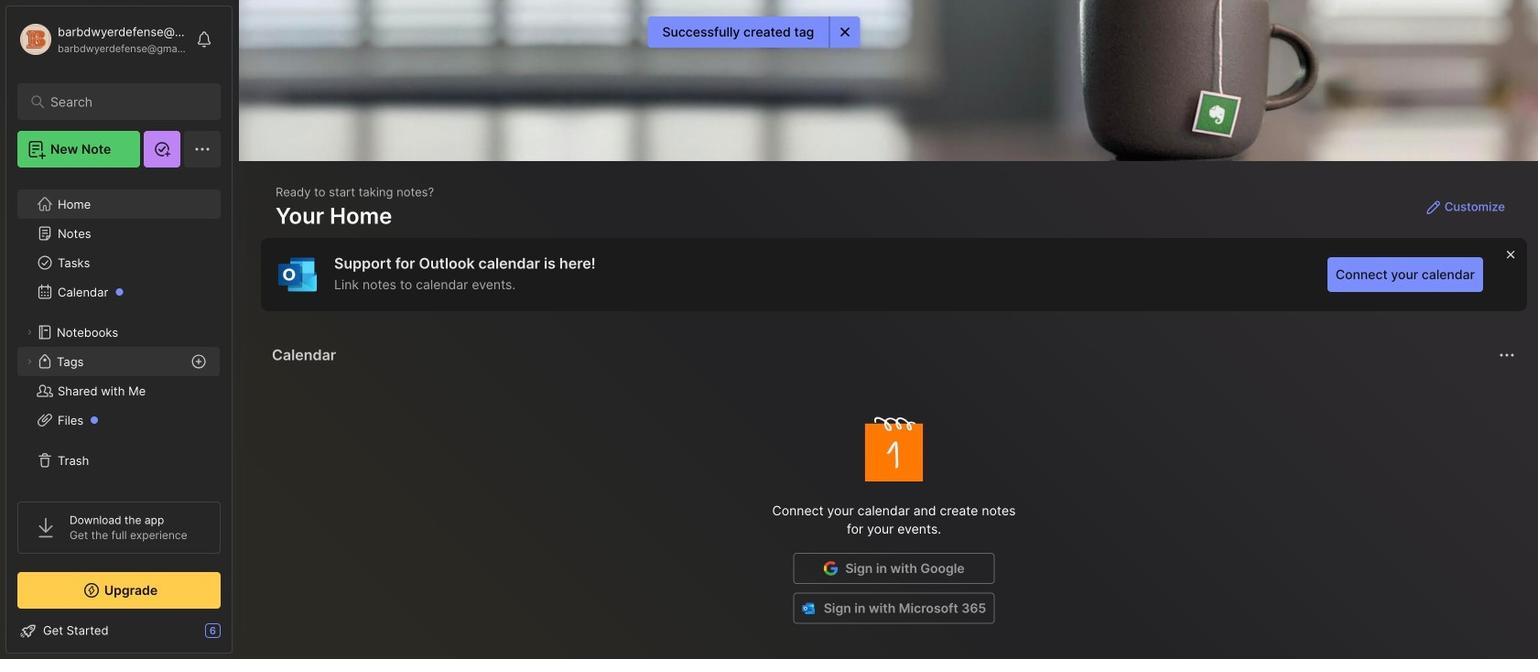 Task type: describe. For each thing, give the bounding box(es) containing it.
tree inside main element
[[6, 179, 232, 486]]

Help and Learning task checklist field
[[6, 616, 232, 646]]

main element
[[0, 0, 238, 660]]

expand tags image
[[24, 356, 35, 367]]



Task type: locate. For each thing, give the bounding box(es) containing it.
alert
[[648, 16, 860, 48]]

tree
[[6, 179, 232, 486]]

more actions image
[[1497, 344, 1519, 366]]

Account field
[[17, 21, 187, 58]]

Search text field
[[50, 93, 196, 111]]

expand notebooks image
[[24, 327, 35, 338]]

More actions field
[[1495, 343, 1521, 368]]

none search field inside main element
[[50, 91, 196, 113]]

None search field
[[50, 91, 196, 113]]

click to collapse image
[[231, 626, 245, 648]]



Task type: vqa. For each thing, say whether or not it's contained in the screenshot.
'Main' ELEMENT
yes



